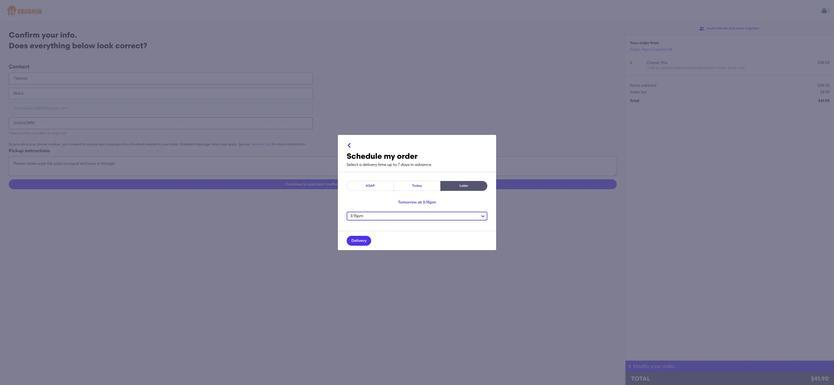 Task type: locate. For each thing, give the bounding box(es) containing it.
0 horizontal spatial from
[[122, 143, 130, 146]]

up
[[387, 163, 392, 167]]

0 horizontal spatial 2
[[630, 60, 632, 65]]

contact
[[9, 64, 30, 70]]

terms of use link
[[251, 143, 271, 146]]

1 vertical spatial from
[[122, 143, 130, 146]]

in
[[411, 163, 414, 167]]

0 vertical spatial 2
[[828, 8, 830, 13]]

invite friends and order together
[[707, 26, 760, 30]]

schedule
[[347, 152, 382, 161]]

total
[[630, 99, 640, 103], [631, 376, 651, 383]]

select
[[347, 163, 358, 167]]

1 vertical spatial phone
[[37, 143, 47, 146]]

2 " from the left
[[745, 66, 746, 70]]

instructions
[[25, 149, 50, 154]]

"
[[647, 66, 648, 70], [745, 66, 746, 70]]

1 horizontal spatial "
[[745, 66, 746, 70]]

to right related
[[158, 143, 161, 146]]

to inside 'schedule my order select a delivery time up to 7 days in advance.'
[[393, 163, 397, 167]]

Last name text field
[[9, 88, 313, 100]]

there,
[[718, 66, 727, 70]]

your up everything
[[42, 30, 58, 40]]

7
[[398, 163, 400, 167]]

order inside 'schedule my order select a delivery time up to 7 days in advance.'
[[397, 152, 418, 161]]

0 horizontal spatial you
[[62, 143, 68, 146]]

phone right valid
[[19, 131, 31, 136]]

$38.00 inside $38.00 " can you please make sure that the ranch is there, thank you! "
[[818, 60, 830, 65]]

today button
[[394, 181, 441, 191]]

your up pickup instructions
[[29, 143, 36, 146]]

later
[[460, 184, 468, 188]]

make
[[674, 66, 683, 70]]

you left the consent
[[62, 143, 68, 146]]

0 vertical spatial from
[[651, 41, 659, 45]]

below
[[72, 41, 95, 50]]

modify
[[634, 364, 650, 370]]

1 vertical spatial $38.00
[[818, 83, 830, 88]]

to inside button
[[303, 182, 307, 187]]

you down 'classic stix'
[[656, 66, 662, 70]]

2
[[828, 8, 830, 13], [630, 60, 632, 65]]

from up zeeks pizza capitol hill link
[[651, 41, 659, 45]]

is left there,
[[715, 66, 717, 70]]

0 horizontal spatial is
[[47, 131, 50, 136]]

total down modify
[[631, 376, 651, 383]]

0 vertical spatial phone
[[19, 131, 31, 136]]

stix
[[661, 60, 668, 65]]

valid
[[9, 131, 18, 136]]

info.
[[60, 30, 77, 40]]

phone up instructions
[[37, 143, 47, 146]]

standard
[[180, 143, 195, 146]]

items subtotal
[[630, 83, 657, 88]]

is right number
[[47, 131, 50, 136]]

later button
[[440, 181, 488, 191]]

0 vertical spatial you
[[656, 66, 662, 70]]

confirm
[[9, 30, 40, 40]]

to
[[82, 143, 85, 146], [158, 143, 161, 146], [393, 163, 397, 167], [303, 182, 307, 187]]

receive
[[86, 143, 98, 146]]

you
[[656, 66, 662, 70], [62, 143, 68, 146]]

your inside the confirm your info. does everything below look correct?
[[42, 30, 58, 40]]

0 horizontal spatial phone
[[19, 131, 31, 136]]

1 horizontal spatial 2
[[828, 8, 830, 13]]

items
[[630, 83, 641, 88]]

classic stix
[[647, 60, 668, 65]]

from inside your order from zeeks pizza capitol hill
[[651, 41, 659, 45]]

number
[[32, 131, 46, 136]]

look
[[97, 41, 113, 50]]

1 $38.00 from the top
[[818, 60, 830, 65]]

order
[[736, 26, 745, 30], [639, 41, 650, 45], [397, 152, 418, 161], [662, 364, 675, 370]]

order right modify
[[662, 364, 675, 370]]

1 horizontal spatial you
[[656, 66, 662, 70]]

order up "days"
[[397, 152, 418, 161]]

the
[[699, 66, 704, 70]]

order right and
[[736, 26, 745, 30]]

more
[[277, 143, 286, 146]]

asap button
[[347, 181, 394, 191]]

people icon image
[[700, 26, 705, 31]]

" right "thank"
[[745, 66, 746, 70]]

is
[[715, 66, 717, 70], [47, 131, 50, 136]]

1 " from the left
[[647, 66, 648, 70]]

0 vertical spatial $41.90
[[819, 99, 830, 103]]

text
[[99, 143, 105, 146]]

to left payment at left
[[303, 182, 307, 187]]

our
[[245, 143, 250, 146]]

from left grubhub
[[122, 143, 130, 146]]

" down classic
[[647, 66, 648, 70]]

tomorrow at 3:15pm button
[[398, 198, 436, 208]]

your right modify
[[651, 364, 661, 370]]

of
[[261, 143, 265, 146]]

pickup instructions
[[9, 149, 50, 154]]

order inside your order from zeeks pizza capitol hill
[[639, 41, 650, 45]]

your
[[630, 41, 639, 45]]

0 horizontal spatial "
[[647, 66, 648, 70]]

delivery
[[363, 163, 377, 167]]

2 $38.00 from the top
[[818, 83, 830, 88]]

2 inside button
[[828, 8, 830, 13]]

1 horizontal spatial from
[[651, 41, 659, 45]]

total down sales
[[630, 99, 640, 103]]

0 vertical spatial is
[[715, 66, 717, 70]]

providing
[[13, 143, 28, 146]]

you inside $38.00 " can you please make sure that the ranch is there, thank you! "
[[656, 66, 662, 70]]

tomorrow
[[398, 200, 417, 205]]

1 vertical spatial you
[[62, 143, 68, 146]]

advance.
[[415, 163, 432, 167]]

1 horizontal spatial is
[[715, 66, 717, 70]]

phone
[[19, 131, 31, 136], [37, 143, 47, 146]]

order up pizza
[[639, 41, 650, 45]]

terms
[[251, 143, 261, 146]]

capitol
[[652, 47, 666, 52]]

see
[[238, 143, 244, 146]]

to left the 7
[[393, 163, 397, 167]]

schedule my order select a delivery time up to 7 days in advance.
[[347, 152, 432, 167]]

$38.00 for $38.00 " can you please make sure that the ranch is there, thank you! "
[[818, 60, 830, 65]]

0 vertical spatial $38.00
[[818, 60, 830, 65]]

1 vertical spatial total
[[631, 376, 651, 383]]

hill
[[667, 47, 673, 52]]

from
[[651, 41, 659, 45], [122, 143, 130, 146]]



Task type: describe. For each thing, give the bounding box(es) containing it.
modify your order
[[634, 364, 675, 370]]

pizza
[[642, 47, 651, 52]]

friends
[[717, 26, 728, 30]]

2 button
[[821, 6, 830, 16]]

zeeks
[[630, 47, 641, 52]]

1 horizontal spatial phone
[[37, 143, 47, 146]]

to left receive
[[82, 143, 85, 146]]

a
[[359, 163, 362, 167]]

time
[[378, 163, 387, 167]]

pickup
[[9, 149, 24, 154]]

correct?
[[115, 41, 147, 50]]

may
[[220, 143, 227, 146]]

delivery button
[[347, 236, 371, 246]]

0 vertical spatial total
[[630, 99, 640, 103]]

related
[[146, 143, 157, 146]]

invite
[[707, 26, 716, 30]]

payment
[[308, 182, 325, 187]]

Phone telephone field
[[9, 118, 313, 129]]

use
[[265, 143, 271, 146]]

Pickup instructions text field
[[9, 157, 617, 176]]

1 vertical spatial 2
[[630, 60, 632, 65]]

delivery
[[352, 239, 367, 243]]

valid phone number is required
[[9, 131, 67, 136]]

3:15pm
[[423, 200, 436, 205]]

confirm your info. does everything below look correct?
[[9, 30, 147, 50]]

message
[[196, 143, 210, 146]]

zeeks pizza capitol hill link
[[630, 47, 673, 52]]

main navigation navigation
[[0, 0, 834, 21]]

please
[[662, 66, 673, 70]]

by providing your phone number, you consent to receive text messages from grubhub related to your order. standard message rates may apply. see our terms of use for more information.
[[9, 143, 306, 146]]

valid phone number is required alert
[[9, 131, 67, 136]]

is inside $38.00 " can you please make sure that the ranch is there, thank you! "
[[715, 66, 717, 70]]

asap
[[366, 184, 375, 188]]

grubhub
[[131, 143, 145, 146]]

you!
[[738, 66, 745, 70]]

continue
[[285, 182, 302, 187]]

method
[[326, 182, 341, 187]]

everything
[[30, 41, 70, 50]]

classic
[[647, 60, 660, 65]]

your order from zeeks pizza capitol hill
[[630, 41, 673, 52]]

order.
[[170, 143, 179, 146]]

ranch
[[705, 66, 714, 70]]

together
[[746, 26, 760, 30]]

sure
[[684, 66, 690, 70]]

$3.90
[[820, 90, 830, 95]]

sales tax
[[630, 90, 647, 95]]

1 vertical spatial is
[[47, 131, 50, 136]]

number,
[[48, 143, 61, 146]]

continue to payment method
[[285, 182, 341, 187]]

tomorrow at 3:15pm
[[398, 200, 436, 205]]

invite friends and order together button
[[700, 24, 760, 34]]

and
[[729, 26, 735, 30]]

1 vertical spatial $41.90
[[811, 376, 829, 383]]

order inside button
[[736, 26, 745, 30]]

that
[[691, 66, 698, 70]]

at
[[418, 200, 422, 205]]

required
[[51, 131, 67, 136]]

today
[[412, 184, 422, 188]]

tax
[[641, 90, 647, 95]]

svg image
[[346, 142, 353, 149]]

apply.
[[228, 143, 238, 146]]

information.
[[286, 143, 306, 146]]

$38.00 for $38.00
[[818, 83, 830, 88]]

my
[[384, 152, 395, 161]]

continue to payment method button
[[9, 180, 617, 190]]

your left order.
[[162, 143, 169, 146]]

subtotal
[[641, 83, 657, 88]]

messages
[[105, 143, 122, 146]]

thank
[[728, 66, 737, 70]]

does
[[9, 41, 28, 50]]

for
[[272, 143, 277, 146]]

sales
[[630, 90, 640, 95]]

rates
[[211, 143, 219, 146]]

First name text field
[[9, 73, 313, 85]]

consent
[[69, 143, 81, 146]]

$38.00 " can you please make sure that the ranch is there, thank you! "
[[647, 60, 830, 70]]

can
[[648, 66, 655, 70]]



Task type: vqa. For each thing, say whether or not it's contained in the screenshot.
OUR
yes



